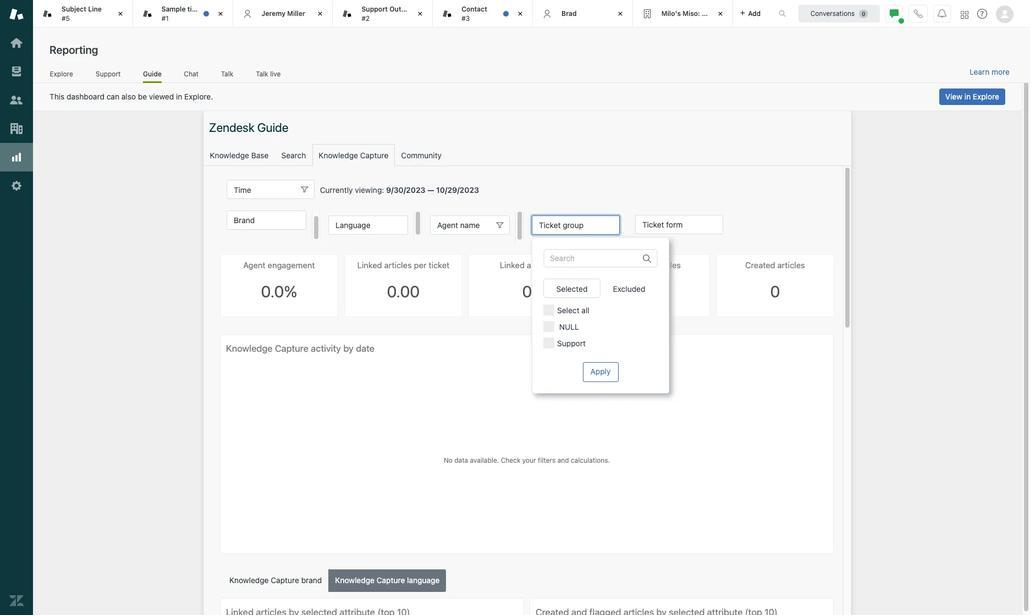 Task type: vqa. For each thing, say whether or not it's contained in the screenshot.
4th row from the bottom
no



Task type: describe. For each thing, give the bounding box(es) containing it.
reporting image
[[9, 150, 24, 165]]

view
[[946, 92, 963, 101]]

admin image
[[9, 179, 24, 193]]

#1 tab
[[133, 0, 233, 28]]

views image
[[9, 64, 24, 79]]

support link
[[95, 70, 121, 81]]

0 vertical spatial explore
[[50, 70, 73, 78]]

zendesk products image
[[961, 11, 969, 18]]

explore link
[[50, 70, 73, 81]]

dashboard
[[67, 92, 105, 101]]

organizations image
[[9, 122, 24, 136]]

get help image
[[978, 9, 988, 19]]

live
[[270, 70, 281, 78]]

also
[[122, 92, 136, 101]]

more
[[992, 67, 1010, 77]]

3 close image from the left
[[415, 8, 426, 19]]

notifications image
[[938, 9, 947, 18]]

learn more
[[970, 67, 1010, 77]]

contact
[[462, 5, 488, 13]]

chat
[[184, 70, 199, 78]]

subject line #5
[[62, 5, 102, 22]]

support outreach #2
[[362, 5, 420, 22]]

zendesk image
[[9, 594, 24, 609]]

subject
[[62, 5, 86, 13]]

viewed
[[149, 92, 174, 101]]

#5
[[62, 14, 70, 22]]

main element
[[0, 0, 33, 616]]

view in explore button
[[940, 89, 1006, 105]]

talk live link
[[256, 70, 281, 81]]

line
[[88, 5, 102, 13]]

1 in from the left
[[176, 92, 182, 101]]

guide link
[[143, 70, 162, 83]]

this dashboard can also be viewed in explore.
[[50, 92, 213, 101]]

can
[[107, 92, 119, 101]]

learn more link
[[970, 67, 1010, 77]]

tab containing subject line
[[33, 0, 133, 28]]



Task type: locate. For each thing, give the bounding box(es) containing it.
support for support outreach #2
[[362, 5, 388, 13]]

0 horizontal spatial talk
[[221, 70, 233, 78]]

1 horizontal spatial in
[[965, 92, 971, 101]]

view in explore
[[946, 92, 1000, 101]]

2 close image from the left
[[515, 8, 526, 19]]

talk right chat
[[221, 70, 233, 78]]

tab containing contact
[[433, 0, 533, 28]]

close image left #3
[[415, 8, 426, 19]]

close image right miller
[[315, 8, 326, 19]]

0 horizontal spatial support
[[96, 70, 121, 78]]

#3
[[462, 14, 470, 22]]

1 horizontal spatial explore
[[973, 92, 1000, 101]]

miller
[[287, 9, 305, 17]]

in
[[176, 92, 182, 101], [965, 92, 971, 101]]

close image right line
[[115, 8, 126, 19]]

explore up this
[[50, 70, 73, 78]]

be
[[138, 92, 147, 101]]

jeremy miller tab
[[233, 0, 333, 28]]

customers image
[[9, 93, 24, 107]]

in inside button
[[965, 92, 971, 101]]

contact #3
[[462, 5, 488, 22]]

in right view
[[965, 92, 971, 101]]

get started image
[[9, 36, 24, 50]]

1 horizontal spatial talk
[[256, 70, 268, 78]]

3 tab from the left
[[433, 0, 533, 28]]

0 horizontal spatial close image
[[115, 8, 126, 19]]

3 close image from the left
[[715, 8, 726, 19]]

#1
[[162, 14, 169, 22]]

tabs tab list
[[33, 0, 768, 28]]

support up #2
[[362, 5, 388, 13]]

support
[[362, 5, 388, 13], [96, 70, 121, 78]]

0 vertical spatial support
[[362, 5, 388, 13]]

0 horizontal spatial explore
[[50, 70, 73, 78]]

1 talk from the left
[[221, 70, 233, 78]]

in right viewed
[[176, 92, 182, 101]]

close image
[[215, 8, 226, 19], [315, 8, 326, 19], [415, 8, 426, 19], [615, 8, 626, 19]]

talk live
[[256, 70, 281, 78]]

close image right contact #3
[[515, 8, 526, 19]]

1 vertical spatial explore
[[973, 92, 1000, 101]]

close image
[[115, 8, 126, 19], [515, 8, 526, 19], [715, 8, 726, 19]]

#2
[[362, 14, 370, 22]]

reporting
[[50, 43, 98, 56]]

4 tab from the left
[[633, 0, 733, 28]]

explore down learn more link
[[973, 92, 1000, 101]]

1 close image from the left
[[115, 8, 126, 19]]

1 vertical spatial support
[[96, 70, 121, 78]]

add
[[749, 9, 761, 17]]

conversations button
[[799, 5, 881, 22]]

outreach
[[390, 5, 420, 13]]

2 tab from the left
[[333, 0, 433, 28]]

talk for talk
[[221, 70, 233, 78]]

tab
[[33, 0, 133, 28], [333, 0, 433, 28], [433, 0, 533, 28], [633, 0, 733, 28]]

brad tab
[[533, 0, 633, 28]]

1 close image from the left
[[215, 8, 226, 19]]

this
[[50, 92, 65, 101]]

button displays agent's chat status as online. image
[[890, 9, 899, 18]]

support inside support outreach #2
[[362, 5, 388, 13]]

1 horizontal spatial support
[[362, 5, 388, 13]]

tab containing support outreach
[[333, 0, 433, 28]]

close image left add popup button
[[715, 8, 726, 19]]

close image inside the jeremy miller tab
[[315, 8, 326, 19]]

close image right brad
[[615, 8, 626, 19]]

explore.
[[184, 92, 213, 101]]

add button
[[733, 0, 768, 27]]

2 close image from the left
[[315, 8, 326, 19]]

0 horizontal spatial in
[[176, 92, 182, 101]]

explore inside button
[[973, 92, 1000, 101]]

learn
[[970, 67, 990, 77]]

close image inside #1 tab
[[215, 8, 226, 19]]

1 tab from the left
[[33, 0, 133, 28]]

2 talk from the left
[[256, 70, 268, 78]]

support up can
[[96, 70, 121, 78]]

4 close image from the left
[[615, 8, 626, 19]]

jeremy miller
[[262, 9, 305, 17]]

guide
[[143, 70, 162, 78]]

brad
[[562, 9, 577, 17]]

jeremy
[[262, 9, 286, 17]]

support for support
[[96, 70, 121, 78]]

talk link
[[221, 70, 234, 81]]

2 in from the left
[[965, 92, 971, 101]]

talk
[[221, 70, 233, 78], [256, 70, 268, 78]]

conversations
[[811, 9, 855, 17]]

close image inside "brad" tab
[[615, 8, 626, 19]]

2 horizontal spatial close image
[[715, 8, 726, 19]]

close image left jeremy
[[215, 8, 226, 19]]

1 horizontal spatial close image
[[515, 8, 526, 19]]

zendesk support image
[[9, 7, 24, 21]]

talk left live
[[256, 70, 268, 78]]

talk for talk live
[[256, 70, 268, 78]]

explore
[[50, 70, 73, 78], [973, 92, 1000, 101]]

chat link
[[184, 70, 199, 81]]



